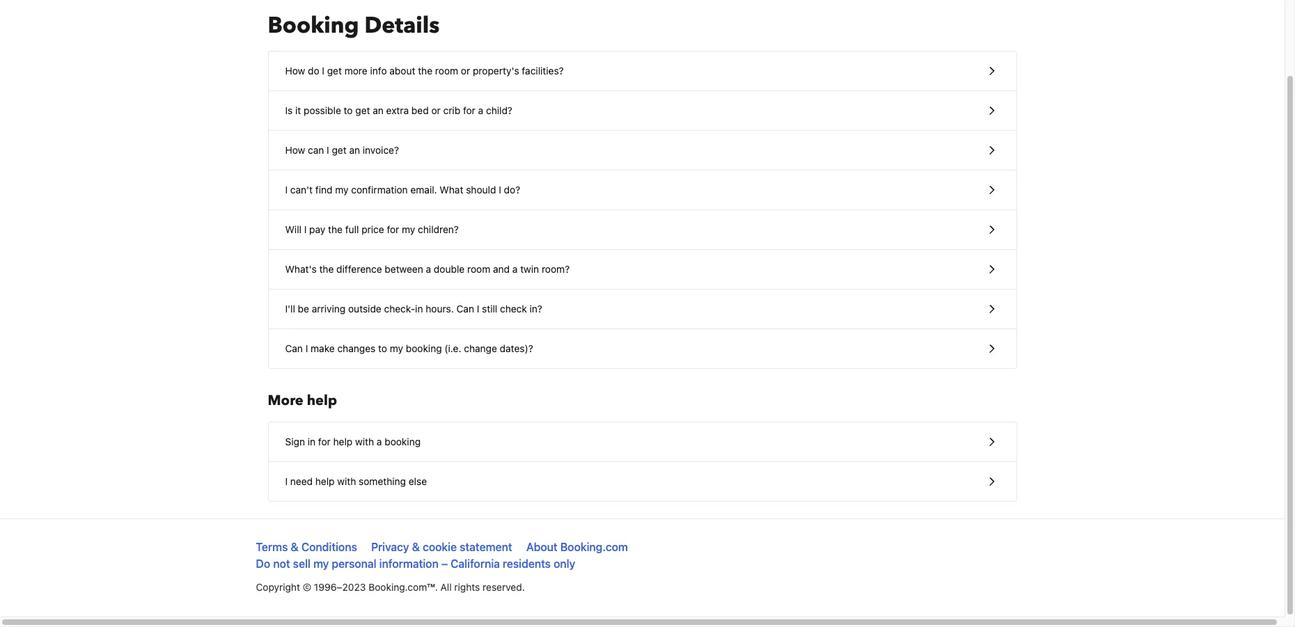 Task type: describe. For each thing, give the bounding box(es) containing it.
full
[[345, 224, 359, 235]]

changes
[[337, 343, 375, 354]]

a left the double
[[426, 263, 431, 275]]

my down check-
[[390, 343, 403, 354]]

should
[[466, 184, 496, 196]]

do
[[256, 558, 270, 570]]

outside
[[348, 303, 381, 315]]

a inside the is it possible to get an extra bed or crib for a child? button
[[478, 104, 483, 116]]

& for terms
[[291, 541, 299, 554]]

reserved.
[[483, 581, 525, 593]]

–
[[441, 558, 448, 570]]

2 vertical spatial for
[[318, 436, 331, 448]]

terms & conditions
[[256, 541, 357, 554]]

email.
[[410, 184, 437, 196]]

i need help with something else button
[[268, 462, 1016, 501]]

only
[[554, 558, 575, 570]]

else
[[409, 476, 427, 487]]

sign in for help with a booking button
[[268, 423, 1016, 462]]

my right "find"
[[335, 184, 349, 196]]

can i make changes to my booking (i.e. change dates)? button
[[268, 329, 1016, 368]]

how for how can i get an invoice?
[[285, 144, 305, 156]]

privacy
[[371, 541, 409, 554]]

will i pay the full price for my children? button
[[268, 210, 1016, 250]]

more
[[344, 65, 367, 77]]

terms & conditions link
[[256, 541, 357, 554]]

sign in for help with a booking link
[[268, 423, 1016, 462]]

with inside button
[[355, 436, 374, 448]]

is it possible to get an extra bed or crib for a child? button
[[268, 91, 1016, 131]]

what's the difference between a double room and a twin room?
[[285, 263, 570, 275]]

personal
[[332, 558, 376, 570]]

double
[[434, 263, 465, 275]]

sign
[[285, 436, 305, 448]]

find
[[315, 184, 333, 196]]

how do i get more info about the room or property's facilities? button
[[268, 52, 1016, 91]]

with inside 'button'
[[337, 476, 356, 487]]

i left make
[[305, 343, 308, 354]]

difference
[[336, 263, 382, 275]]

check-
[[384, 303, 415, 315]]

between
[[385, 263, 423, 275]]

in?
[[530, 303, 542, 315]]

all
[[440, 581, 452, 593]]

get for more
[[327, 65, 342, 77]]

bed
[[411, 104, 429, 116]]

privacy & cookie statement link
[[371, 541, 512, 554]]

for inside button
[[387, 224, 399, 235]]

i right do on the top of page
[[322, 65, 324, 77]]

i left 'do?'
[[499, 184, 501, 196]]

possible
[[304, 104, 341, 116]]

0 horizontal spatial to
[[344, 104, 353, 116]]

rights
[[454, 581, 480, 593]]

need
[[290, 476, 313, 487]]

0 vertical spatial for
[[463, 104, 475, 116]]

property's
[[473, 65, 519, 77]]

child?
[[486, 104, 512, 116]]

do not sell my personal information – california residents only link
[[256, 558, 575, 570]]

help inside button
[[333, 436, 353, 448]]

can i make changes to my booking (i.e. change dates)?
[[285, 343, 533, 354]]

invoice?
[[363, 144, 399, 156]]

how can i get an invoice? button
[[268, 131, 1016, 171]]

pay
[[309, 224, 325, 235]]

arriving
[[312, 303, 346, 315]]

0 vertical spatial can
[[456, 303, 474, 315]]

copyright © 1996–2023 booking.com™. all rights reserved.
[[256, 581, 525, 593]]

copyright
[[256, 581, 300, 593]]

1996–2023
[[314, 581, 366, 593]]

get for an
[[332, 144, 347, 156]]

be
[[298, 303, 309, 315]]

make
[[311, 343, 335, 354]]

can
[[308, 144, 324, 156]]

0 vertical spatial the
[[418, 65, 432, 77]]

booking details
[[268, 10, 440, 41]]

& for privacy
[[412, 541, 420, 554]]

i left can't
[[285, 184, 288, 196]]

booking
[[268, 10, 359, 41]]



Task type: vqa. For each thing, say whether or not it's contained in the screenshot.
the left Claims
no



Task type: locate. For each thing, give the bounding box(es) containing it.
1 horizontal spatial an
[[373, 104, 384, 116]]

0 vertical spatial to
[[344, 104, 353, 116]]

booking inside the can i make changes to my booking (i.e. change dates)? button
[[406, 343, 442, 354]]

room?
[[542, 263, 570, 275]]

for right sign
[[318, 436, 331, 448]]

do?
[[504, 184, 520, 196]]

0 vertical spatial an
[[373, 104, 384, 116]]

an left invoice?
[[349, 144, 360, 156]]

help right need
[[315, 476, 335, 487]]

booking.com™.
[[368, 581, 438, 593]]

1 horizontal spatial room
[[467, 263, 490, 275]]

info
[[370, 65, 387, 77]]

do
[[308, 65, 319, 77]]

0 vertical spatial with
[[355, 436, 374, 448]]

1 vertical spatial in
[[308, 436, 315, 448]]

& up do not sell my personal information – california residents only link
[[412, 541, 420, 554]]

room up crib
[[435, 65, 458, 77]]

the right the what's
[[319, 263, 334, 275]]

to right the changes
[[378, 343, 387, 354]]

1 vertical spatial can
[[285, 343, 303, 354]]

0 vertical spatial or
[[461, 65, 470, 77]]

a up something
[[377, 436, 382, 448]]

for right price
[[387, 224, 399, 235]]

can left make
[[285, 343, 303, 354]]

my inside about booking.com do not sell my personal information – california residents only
[[313, 558, 329, 570]]

0 vertical spatial in
[[415, 303, 423, 315]]

will i pay the full price for my children?
[[285, 224, 459, 235]]

how left can
[[285, 144, 305, 156]]

confirmation
[[351, 184, 408, 196]]

to right possible
[[344, 104, 353, 116]]

conditions
[[301, 541, 357, 554]]

1 vertical spatial booking
[[385, 436, 421, 448]]

in right sign
[[308, 436, 315, 448]]

a left child?
[[478, 104, 483, 116]]

booking inside sign in for help with a booking link
[[385, 436, 421, 448]]

1 horizontal spatial in
[[415, 303, 423, 315]]

2 vertical spatial get
[[332, 144, 347, 156]]

change
[[464, 343, 497, 354]]

details
[[365, 10, 440, 41]]

1 vertical spatial or
[[431, 104, 441, 116]]

room
[[435, 65, 458, 77], [467, 263, 490, 275]]

for right crib
[[463, 104, 475, 116]]

i left pay
[[304, 224, 307, 235]]

i'll be arriving outside check-in hours. can i still check in?
[[285, 303, 542, 315]]

with left something
[[337, 476, 356, 487]]

get
[[327, 65, 342, 77], [355, 104, 370, 116], [332, 144, 347, 156]]

sell
[[293, 558, 311, 570]]

what's
[[285, 263, 317, 275]]

i'll be arriving outside check-in hours. can i still check in? button
[[268, 290, 1016, 329]]

dates)?
[[500, 343, 533, 354]]

with
[[355, 436, 374, 448], [337, 476, 356, 487]]

booking for my
[[406, 343, 442, 354]]

or left crib
[[431, 104, 441, 116]]

a right the and
[[512, 263, 518, 275]]

0 horizontal spatial or
[[431, 104, 441, 116]]

1 vertical spatial to
[[378, 343, 387, 354]]

statement
[[460, 541, 512, 554]]

to
[[344, 104, 353, 116], [378, 343, 387, 354]]

information
[[379, 558, 439, 570]]

hours.
[[426, 303, 454, 315]]

1 vertical spatial how
[[285, 144, 305, 156]]

with up i need help with something else
[[355, 436, 374, 448]]

2 vertical spatial help
[[315, 476, 335, 487]]

room left the and
[[467, 263, 490, 275]]

my down conditions
[[313, 558, 329, 570]]

1 vertical spatial for
[[387, 224, 399, 235]]

check
[[500, 303, 527, 315]]

how can i get an invoice?
[[285, 144, 399, 156]]

1 vertical spatial help
[[333, 436, 353, 448]]

i
[[322, 65, 324, 77], [327, 144, 329, 156], [285, 184, 288, 196], [499, 184, 501, 196], [304, 224, 307, 235], [477, 303, 479, 315], [305, 343, 308, 354], [285, 476, 288, 487]]

help
[[307, 391, 337, 410], [333, 436, 353, 448], [315, 476, 335, 487]]

2 horizontal spatial for
[[463, 104, 475, 116]]

or
[[461, 65, 470, 77], [431, 104, 441, 116]]

is
[[285, 104, 293, 116]]

i left need
[[285, 476, 288, 487]]

in left hours.
[[415, 303, 423, 315]]

help right more
[[307, 391, 337, 410]]

a
[[478, 104, 483, 116], [426, 263, 431, 275], [512, 263, 518, 275], [377, 436, 382, 448]]

a inside sign in for help with a booking link
[[377, 436, 382, 448]]

the inside button
[[328, 224, 343, 235]]

1 horizontal spatial &
[[412, 541, 420, 554]]

i can't find my confirmation email. what should i do?
[[285, 184, 520, 196]]

0 vertical spatial get
[[327, 65, 342, 77]]

i inside button
[[304, 224, 307, 235]]

an left extra
[[373, 104, 384, 116]]

terms
[[256, 541, 288, 554]]

1 horizontal spatial for
[[387, 224, 399, 235]]

about
[[389, 65, 415, 77]]

children?
[[418, 224, 459, 235]]

residents
[[503, 558, 551, 570]]

i right can
[[327, 144, 329, 156]]

my
[[335, 184, 349, 196], [402, 224, 415, 235], [390, 343, 403, 354], [313, 558, 329, 570]]

how
[[285, 65, 305, 77], [285, 144, 305, 156]]

help up i need help with something else
[[333, 436, 353, 448]]

and
[[493, 263, 510, 275]]

sign in for help with a booking
[[285, 436, 421, 448]]

i inside 'button'
[[285, 476, 288, 487]]

1 horizontal spatial or
[[461, 65, 470, 77]]

& up sell
[[291, 541, 299, 554]]

my inside button
[[402, 224, 415, 235]]

my left children?
[[402, 224, 415, 235]]

about
[[526, 541, 558, 554]]

0 horizontal spatial for
[[318, 436, 331, 448]]

more
[[268, 391, 303, 410]]

©
[[303, 581, 311, 593]]

facilities?
[[522, 65, 564, 77]]

i left still
[[477, 303, 479, 315]]

0 horizontal spatial can
[[285, 343, 303, 354]]

how for how do i get more info about the room or property's facilities?
[[285, 65, 305, 77]]

can left still
[[456, 303, 474, 315]]

can't
[[290, 184, 313, 196]]

0 horizontal spatial room
[[435, 65, 458, 77]]

1 horizontal spatial to
[[378, 343, 387, 354]]

help inside 'button'
[[315, 476, 335, 487]]

extra
[[386, 104, 409, 116]]

booking.com
[[560, 541, 628, 554]]

get right do on the top of page
[[327, 65, 342, 77]]

0 vertical spatial room
[[435, 65, 458, 77]]

california
[[451, 558, 500, 570]]

booking for a
[[385, 436, 421, 448]]

about booking.com do not sell my personal information – california residents only
[[256, 541, 628, 570]]

0 vertical spatial booking
[[406, 343, 442, 354]]

the left full
[[328, 224, 343, 235]]

what
[[440, 184, 463, 196]]

how left do on the top of page
[[285, 65, 305, 77]]

privacy & cookie statement
[[371, 541, 512, 554]]

1 horizontal spatial can
[[456, 303, 474, 315]]

i'll
[[285, 303, 295, 315]]

i need help with something else
[[285, 476, 427, 487]]

0 vertical spatial how
[[285, 65, 305, 77]]

2 how from the top
[[285, 144, 305, 156]]

0 vertical spatial help
[[307, 391, 337, 410]]

what's the difference between a double room and a twin room? button
[[268, 250, 1016, 290]]

price
[[362, 224, 384, 235]]

for
[[463, 104, 475, 116], [387, 224, 399, 235], [318, 436, 331, 448]]

can
[[456, 303, 474, 315], [285, 343, 303, 354]]

or left property's
[[461, 65, 470, 77]]

how do i get more info about the room or property's facilities?
[[285, 65, 564, 77]]

0 horizontal spatial in
[[308, 436, 315, 448]]

&
[[291, 541, 299, 554], [412, 541, 420, 554]]

1 vertical spatial room
[[467, 263, 490, 275]]

2 & from the left
[[412, 541, 420, 554]]

2 vertical spatial the
[[319, 263, 334, 275]]

not
[[273, 558, 290, 570]]

booking up the 'else'
[[385, 436, 421, 448]]

something
[[359, 476, 406, 487]]

1 & from the left
[[291, 541, 299, 554]]

is it possible to get an extra bed or crib for a child?
[[285, 104, 512, 116]]

get left extra
[[355, 104, 370, 116]]

it
[[295, 104, 301, 116]]

(i.e.
[[445, 343, 461, 354]]

1 vertical spatial the
[[328, 224, 343, 235]]

1 vertical spatial an
[[349, 144, 360, 156]]

booking left (i.e.
[[406, 343, 442, 354]]

0 horizontal spatial &
[[291, 541, 299, 554]]

i can't find my confirmation email. what should i do? button
[[268, 171, 1016, 210]]

cookie
[[423, 541, 457, 554]]

twin
[[520, 263, 539, 275]]

1 vertical spatial get
[[355, 104, 370, 116]]

still
[[482, 303, 497, 315]]

crib
[[443, 104, 460, 116]]

1 vertical spatial with
[[337, 476, 356, 487]]

about booking.com link
[[526, 541, 628, 554]]

the right "about"
[[418, 65, 432, 77]]

0 horizontal spatial an
[[349, 144, 360, 156]]

1 how from the top
[[285, 65, 305, 77]]

will
[[285, 224, 301, 235]]

get right can
[[332, 144, 347, 156]]



